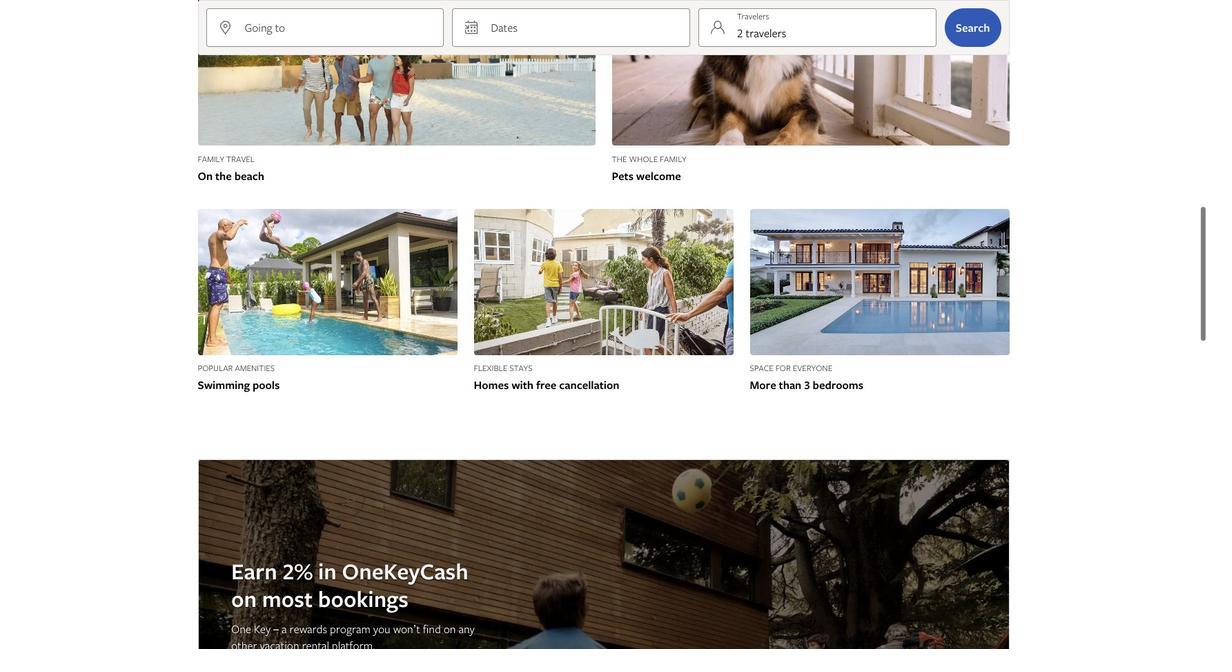 Task type: describe. For each thing, give the bounding box(es) containing it.
on inside one key – a rewards program you won't find on any other vacation rental platform.
[[443, 622, 456, 637]]

bookings
[[318, 584, 408, 614]]

one
[[231, 622, 251, 637]]

other
[[231, 639, 257, 649]]

one key – a rewards program you won't find on any other vacation rental platform.
[[231, 622, 474, 649]]

2%
[[282, 556, 312, 587]]

platform.
[[332, 639, 375, 649]]

big house with pool image
[[750, 209, 1009, 355]]

family travel on the beach
[[198, 153, 264, 183]]

swimming
[[198, 378, 250, 393]]

pets
[[612, 168, 634, 183]]

pools
[[253, 378, 280, 393]]

rental
[[302, 639, 329, 649]]

whole
[[629, 153, 658, 165]]

travel
[[226, 153, 255, 165]]

everyone
[[793, 362, 833, 374]]

earn 2% in onekeycash on most bookings
[[231, 556, 468, 614]]

popular
[[198, 362, 233, 374]]

than
[[779, 378, 802, 393]]

beach image
[[198, 0, 595, 145]]

vacation
[[260, 639, 299, 649]]

the
[[612, 153, 627, 165]]

family inside the whole family pets welcome
[[660, 153, 687, 165]]

the
[[215, 168, 232, 183]]

key
[[254, 622, 270, 637]]

flexible
[[474, 362, 507, 374]]

the whole family pets welcome
[[612, 153, 687, 183]]

2 travelers button
[[699, 8, 936, 47]]

cancellation
[[559, 378, 619, 393]]

onekeycash
[[342, 556, 468, 587]]

most
[[262, 584, 312, 614]]

2 travelers
[[737, 26, 786, 41]]

on inside earn 2% in onekeycash on most bookings
[[231, 584, 256, 614]]



Task type: locate. For each thing, give the bounding box(es) containing it.
find
[[423, 622, 441, 637]]

space
[[750, 362, 774, 374]]

free
[[536, 378, 557, 393]]

space for everyone more than 3 bedrooms
[[750, 362, 864, 393]]

rewards
[[289, 622, 327, 637]]

1 vertical spatial on
[[443, 622, 456, 637]]

2
[[737, 26, 743, 41]]

for
[[776, 362, 791, 374]]

on left any
[[443, 622, 456, 637]]

program
[[330, 622, 370, 637]]

beach
[[234, 168, 264, 183]]

popular amenities swimming pools
[[198, 362, 280, 393]]

family up welcome
[[660, 153, 687, 165]]

you
[[373, 622, 390, 637]]

1 horizontal spatial family
[[660, 153, 687, 165]]

more
[[750, 378, 776, 393]]

family up the on
[[198, 153, 224, 165]]

2 family from the left
[[660, 153, 687, 165]]

1 family from the left
[[198, 153, 224, 165]]

welcome
[[636, 168, 681, 183]]

flexible stays homes with free cancellation
[[474, 362, 619, 393]]

0 vertical spatial on
[[231, 584, 256, 614]]

family inside family travel on the beach
[[198, 153, 224, 165]]

0 horizontal spatial family
[[198, 153, 224, 165]]

travel vrbo and onekey image
[[198, 460, 1009, 649]]

on up one
[[231, 584, 256, 614]]

on
[[198, 168, 213, 183]]

0 horizontal spatial on
[[231, 584, 256, 614]]

bedrooms
[[813, 378, 864, 393]]

in
[[318, 556, 336, 587]]

amenities
[[235, 362, 275, 374]]

earn
[[231, 556, 277, 587]]

3
[[804, 378, 810, 393]]

with
[[512, 378, 534, 393]]

dog image
[[612, 0, 1009, 145]]

won't
[[393, 622, 420, 637]]

swimming pool image
[[198, 209, 457, 355]]

homes
[[474, 378, 509, 393]]

stays
[[509, 362, 532, 374]]

travelers
[[746, 26, 786, 41]]

family
[[198, 153, 224, 165], [660, 153, 687, 165]]

search
[[956, 20, 990, 35]]

–
[[273, 622, 279, 637]]

search button
[[945, 8, 1001, 47]]

1 horizontal spatial on
[[443, 622, 456, 637]]

any
[[458, 622, 474, 637]]

get inspired for a family trip region
[[189, 0, 1018, 435]]

a
[[281, 622, 286, 637]]

family in house with garden image
[[474, 209, 733, 355]]

on
[[231, 584, 256, 614], [443, 622, 456, 637]]



Task type: vqa. For each thing, say whether or not it's contained in the screenshot.
travelers
yes



